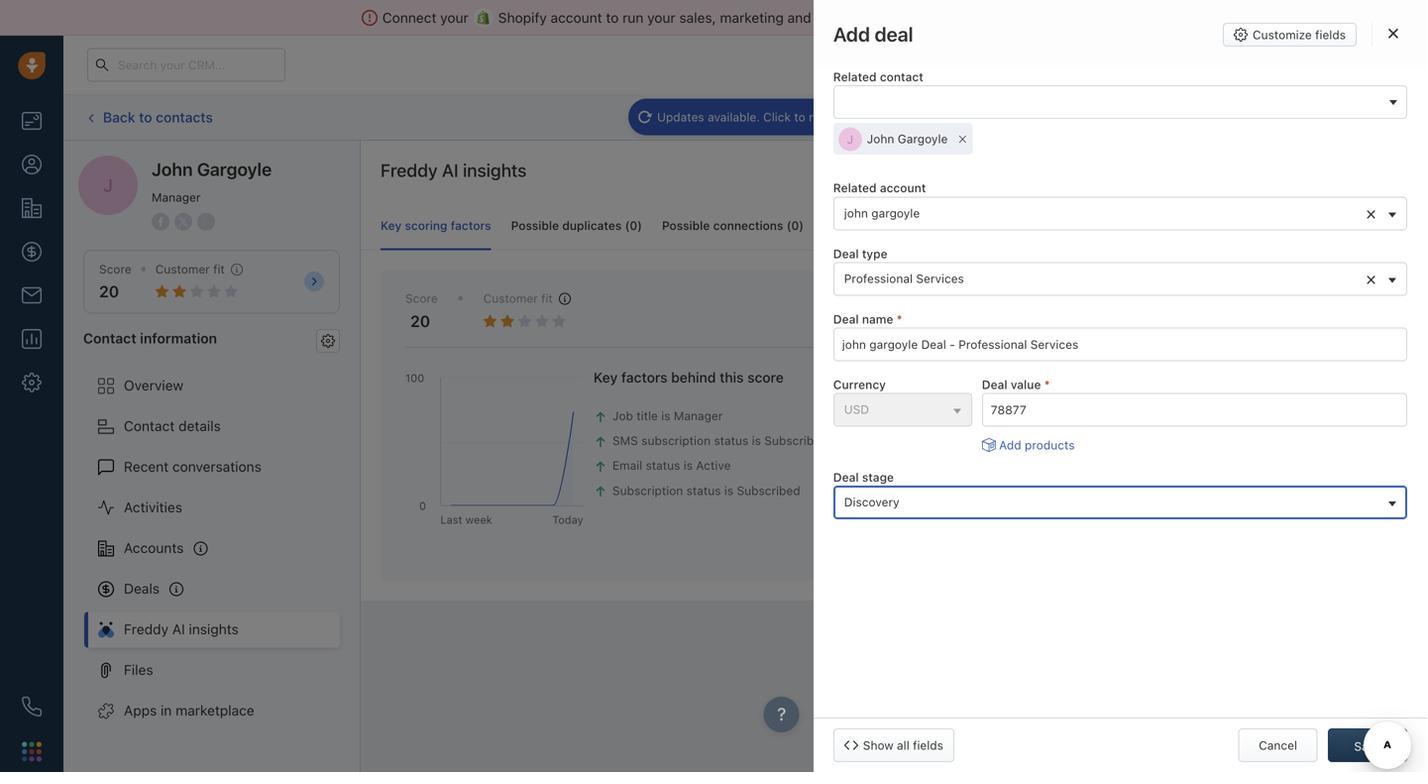 Task type: vqa. For each thing, say whether or not it's contained in the screenshot.
subscription
yes



Task type: describe. For each thing, give the bounding box(es) containing it.
subscription status is subscribed
[[613, 484, 801, 498]]

sales
[[1116, 110, 1146, 124]]

overview
[[124, 377, 184, 394]]

contact for contact information
[[83, 330, 137, 346]]

john for continue to engage with them.
[[974, 404, 1001, 418]]

add to sales sequence button
[[974, 462, 1141, 495]]

1 horizontal spatial score 20
[[406, 292, 438, 330]]

add to sales sequence
[[1003, 471, 1130, 485]]

needs
[[1058, 404, 1092, 418]]

Search your CRM... text field
[[87, 48, 286, 82]]

key scoring factors link
[[381, 201, 491, 250]]

add deal button
[[1240, 101, 1329, 134]]

* for deal name *
[[897, 312, 903, 326]]

2 your from the left
[[648, 9, 676, 26]]

2 horizontal spatial ai
[[1050, 369, 1063, 386]]

plans
[[1110, 58, 1141, 71]]

and
[[788, 9, 812, 26]]

to for back to contacts
[[139, 109, 152, 125]]

explore plans link
[[1053, 53, 1152, 76]]

send email
[[1176, 471, 1238, 485]]

0 horizontal spatial score 20
[[99, 262, 132, 301]]

subscription
[[613, 484, 683, 498]]

0 vertical spatial fit
[[213, 262, 225, 276]]

updates available. click to refresh.
[[657, 110, 853, 124]]

20 button
[[99, 282, 119, 301]]

files
[[124, 662, 153, 678]]

save
[[1355, 740, 1382, 754]]

is for active
[[684, 459, 693, 473]]

gargoyle inside "add deal" dialog
[[898, 132, 948, 146]]

none search field inside "add deal" dialog
[[834, 85, 1408, 119]]

ends
[[947, 58, 972, 71]]

discovery
[[845, 495, 900, 509]]

meeting
[[1020, 111, 1066, 124]]

1 vertical spatial manager
[[674, 409, 723, 423]]

connections
[[713, 219, 784, 233]]

0 vertical spatial manager
[[152, 190, 201, 204]]

0 horizontal spatial customer
[[155, 262, 210, 276]]

details
[[179, 418, 221, 434]]

2 vertical spatial freddy ai insights
[[124, 621, 239, 638]]

active
[[696, 459, 731, 473]]

j
[[847, 132, 854, 146]]

0 vertical spatial freddy ai insights
[[381, 160, 527, 181]]

1 your from the left
[[440, 9, 469, 26]]

customize
[[1253, 28, 1312, 42]]

is down score
[[752, 434, 761, 448]]

john for manager
[[152, 159, 193, 180]]

21
[[988, 58, 999, 71]]

your trial ends in 21 days
[[897, 58, 1027, 71]]

close image
[[1389, 28, 1399, 39]]

email for email status is active
[[613, 459, 643, 473]]

× for john gargoyle
[[1366, 202, 1377, 223]]

deal name *
[[834, 312, 903, 326]]

sales activities
[[1116, 110, 1200, 124]]

possible connections (0) link
[[662, 201, 804, 250]]

phone element
[[12, 687, 52, 727]]

meeting button
[[990, 101, 1076, 134]]

conversations
[[172, 459, 262, 475]]

sms for sms subscription status is subscribed
[[613, 434, 638, 448]]

1 vertical spatial customer
[[484, 292, 538, 306]]

title
[[637, 409, 658, 423]]

add for add products
[[1000, 438, 1022, 452]]

make call
[[1267, 471, 1319, 485]]

trial
[[924, 58, 944, 71]]

email
[[1208, 471, 1238, 485]]

deal for deal value *
[[982, 378, 1008, 392]]

show all fields button
[[834, 729, 955, 762]]

send email button
[[1146, 462, 1248, 495]]

connect your
[[383, 9, 469, 26]]

send email image
[[1242, 59, 1256, 72]]

products
[[1025, 438, 1075, 452]]

email button
[[653, 101, 724, 134]]

click
[[764, 110, 791, 124]]

duplicates
[[562, 219, 622, 233]]

gargoyle for manager
[[197, 159, 272, 180]]

possible for possible duplicates (0)
[[511, 219, 559, 233]]

with
[[1087, 431, 1111, 445]]

job title is manager
[[613, 409, 723, 423]]

× inside × button
[[958, 129, 968, 147]]

back to contacts link
[[83, 102, 214, 133]]

1 horizontal spatial freddy
[[381, 160, 438, 181]]

add
[[834, 22, 871, 46]]

1 horizontal spatial factors
[[622, 369, 668, 386]]

key factors behind this score
[[594, 369, 784, 386]]

contact for contact details
[[124, 418, 175, 434]]

shopify account to run your sales, marketing and support from the crm.
[[498, 9, 962, 26]]

(0) for possible connections (0)
[[787, 219, 804, 233]]

deal
[[875, 22, 914, 46]]

1 horizontal spatial 20
[[410, 312, 430, 330]]

0 vertical spatial status
[[714, 434, 749, 448]]

call button
[[734, 101, 794, 134]]

connect
[[383, 9, 437, 26]]

0 horizontal spatial 20
[[99, 282, 119, 301]]

phone image
[[22, 697, 42, 717]]

behind
[[671, 369, 716, 386]]

possible connections (0)
[[662, 219, 804, 233]]

deal type
[[834, 247, 888, 261]]

add for add to sales sequence
[[1003, 471, 1026, 485]]

accounts
[[124, 540, 184, 556]]

name
[[862, 312, 894, 326]]

2 horizontal spatial freddy
[[1000, 369, 1046, 386]]

possible for possible connections (0)
[[662, 219, 710, 233]]

recent
[[124, 459, 169, 475]]

Start typing... text field
[[834, 328, 1408, 361]]

professional services
[[845, 272, 965, 285]]

cancel
[[1259, 739, 1298, 753]]

contact information
[[83, 330, 217, 346]]

send
[[1176, 471, 1205, 485]]

sequence
[[1076, 471, 1130, 485]]

add for add deal
[[1269, 110, 1292, 124]]

key for key factors behind this score
[[594, 369, 618, 386]]

to for continue to engage with them.
[[1027, 431, 1039, 445]]

sms subscription status is subscribed
[[613, 434, 828, 448]]

is for subscribed
[[725, 484, 734, 498]]

related account
[[834, 181, 926, 195]]

related for related contact
[[834, 70, 877, 84]]

make call button
[[1253, 462, 1333, 495]]

updates available. click to refresh. link
[[629, 99, 862, 135]]

is for manager
[[662, 409, 671, 423]]

0 vertical spatial subscribed
[[765, 434, 828, 448]]

type
[[862, 247, 888, 261]]

customize fields button
[[1223, 23, 1357, 47]]

the
[[903, 9, 923, 26]]

john gargoyle
[[845, 206, 920, 220]]



Task type: locate. For each thing, give the bounding box(es) containing it.
add down add products link
[[1003, 471, 1026, 485]]

information
[[140, 330, 217, 346]]

subscription
[[642, 434, 711, 448]]

key left scoring
[[381, 219, 402, 233]]

1 vertical spatial john gargoyle
[[152, 159, 272, 180]]

freshworks switcher image
[[22, 742, 42, 762]]

is right title
[[662, 409, 671, 423]]

0 horizontal spatial customer fit
[[155, 262, 225, 276]]

fit
[[213, 262, 225, 276], [541, 292, 553, 306]]

1 vertical spatial john
[[152, 159, 193, 180]]

in left 21
[[975, 58, 984, 71]]

0 horizontal spatial email
[[613, 459, 643, 473]]

1 vertical spatial customer fit
[[484, 292, 553, 306]]

0 vertical spatial add
[[1269, 110, 1292, 124]]

deal for deal type
[[834, 247, 859, 261]]

deal value *
[[982, 378, 1050, 392]]

2 vertical spatial ai
[[172, 621, 185, 638]]

1 vertical spatial add
[[1000, 438, 1022, 452]]

1 possible from the left
[[511, 219, 559, 233]]

0 vertical spatial gargoyle
[[898, 132, 948, 146]]

key for key scoring factors
[[381, 219, 402, 233]]

your right the 'run'
[[648, 9, 676, 26]]

email for email
[[683, 111, 713, 124]]

sms down job
[[613, 434, 638, 448]]

add products link
[[982, 437, 1075, 454]]

× button
[[953, 124, 973, 156]]

1 horizontal spatial freddy ai insights
[[381, 160, 527, 181]]

add
[[1269, 110, 1292, 124], [1000, 438, 1022, 452], [1003, 471, 1026, 485]]

0 horizontal spatial freddy ai insights
[[124, 621, 239, 638]]

0 vertical spatial customer
[[155, 262, 210, 276]]

freddy ai insights up key scoring factors
[[381, 160, 527, 181]]

customer down possible duplicates (0) link
[[484, 292, 538, 306]]

john gargoyle down contacts
[[152, 159, 272, 180]]

2 (0) from the left
[[787, 219, 804, 233]]

1 vertical spatial insights
[[1066, 369, 1118, 386]]

from
[[869, 9, 899, 26]]

subscribed down score
[[765, 434, 828, 448]]

1 vertical spatial email
[[613, 459, 643, 473]]

john down contacts
[[152, 159, 193, 180]]

status down active
[[687, 484, 721, 498]]

1 horizontal spatial fields
[[1316, 28, 1346, 42]]

explore plans
[[1064, 58, 1141, 71]]

20 up contact information
[[99, 282, 119, 301]]

1 horizontal spatial sms
[[868, 111, 893, 124]]

1 vertical spatial ×
[[1366, 202, 1377, 223]]

0 horizontal spatial account
[[551, 9, 602, 26]]

1 (0) from the left
[[625, 219, 642, 233]]

1 horizontal spatial (0)
[[787, 219, 804, 233]]

1 horizontal spatial key
[[594, 369, 618, 386]]

0 horizontal spatial ai
[[172, 621, 185, 638]]

add inside "add deal" button
[[1269, 110, 1292, 124]]

0 horizontal spatial insights
[[189, 621, 239, 638]]

factors
[[451, 219, 491, 233], [622, 369, 668, 386]]

marketing
[[720, 9, 784, 26]]

run
[[623, 9, 644, 26]]

gargoyle down "value"
[[1004, 404, 1055, 418]]

sms button
[[838, 101, 904, 134]]

freddy ai insights
[[381, 160, 527, 181], [1000, 369, 1118, 386], [124, 621, 239, 638]]

mng settings image
[[321, 334, 335, 348]]

* for deal value *
[[1045, 378, 1050, 392]]

to right click
[[795, 110, 806, 124]]

shopify
[[498, 9, 547, 26]]

gargoyle down task
[[898, 132, 948, 146]]

2 horizontal spatial insights
[[1066, 369, 1118, 386]]

john gargoyle down task
[[867, 132, 948, 146]]

score 20 up contact information
[[99, 262, 132, 301]]

(0) right duplicates
[[625, 219, 642, 233]]

add deal dialog
[[814, 0, 1428, 772]]

add products
[[1000, 438, 1075, 452]]

1 vertical spatial 20
[[410, 312, 430, 330]]

2 vertical spatial insights
[[189, 621, 239, 638]]

0 vertical spatial ai
[[442, 160, 459, 181]]

account for shopify
[[551, 9, 602, 26]]

cancel button
[[1239, 729, 1318, 762]]

deal left stage
[[834, 470, 859, 484]]

1 horizontal spatial account
[[880, 181, 926, 195]]

* right "value"
[[1045, 378, 1050, 392]]

0 horizontal spatial john
[[152, 159, 193, 180]]

customer fit
[[155, 262, 225, 276], [484, 292, 553, 306]]

1 vertical spatial contact
[[124, 418, 175, 434]]

fields
[[1316, 28, 1346, 42], [913, 739, 944, 753]]

0 vertical spatial customer fit
[[155, 262, 225, 276]]

0 vertical spatial ×
[[958, 129, 968, 147]]

possible inside possible duplicates (0) link
[[511, 219, 559, 233]]

show
[[863, 739, 894, 753]]

customer fit down possible duplicates (0) link
[[484, 292, 553, 306]]

value
[[1011, 378, 1041, 392]]

freddy ai insights up "john gargoyle needs nurturing."
[[1000, 369, 1118, 386]]

status for email status is active
[[646, 459, 681, 473]]

1 horizontal spatial your
[[648, 9, 676, 26]]

0 vertical spatial factors
[[451, 219, 491, 233]]

1 horizontal spatial possible
[[662, 219, 710, 233]]

0 vertical spatial account
[[551, 9, 602, 26]]

1 vertical spatial status
[[646, 459, 681, 473]]

2 vertical spatial freddy
[[124, 621, 169, 638]]

to
[[606, 9, 619, 26], [139, 109, 152, 125], [795, 110, 806, 124], [1027, 431, 1039, 445], [1029, 471, 1040, 485]]

insights up the needs
[[1066, 369, 1118, 386]]

0 horizontal spatial possible
[[511, 219, 559, 233]]

job
[[613, 409, 633, 423]]

1 vertical spatial key
[[594, 369, 618, 386]]

call
[[763, 111, 785, 124]]

deal for deal stage
[[834, 470, 859, 484]]

sms down related contact
[[868, 111, 893, 124]]

0 vertical spatial email
[[683, 111, 713, 124]]

to left 'engage' at the bottom right
[[1027, 431, 1039, 445]]

0 vertical spatial key
[[381, 219, 402, 233]]

is left active
[[684, 459, 693, 473]]

* right "name"
[[897, 312, 903, 326]]

task
[[944, 111, 970, 124]]

what's new image
[[1286, 57, 1300, 71]]

add inside add to sales sequence button
[[1003, 471, 1026, 485]]

deal left "name"
[[834, 312, 859, 326]]

your
[[440, 9, 469, 26], [648, 9, 676, 26]]

related up john
[[834, 181, 877, 195]]

1 vertical spatial sms
[[613, 434, 638, 448]]

contact
[[83, 330, 137, 346], [124, 418, 175, 434]]

account inside "add deal" dialog
[[880, 181, 926, 195]]

1 horizontal spatial fit
[[541, 292, 553, 306]]

2 vertical spatial ×
[[1366, 268, 1377, 289]]

1 horizontal spatial *
[[1045, 378, 1050, 392]]

ai up apps in marketplace
[[172, 621, 185, 638]]

score
[[99, 262, 132, 276], [406, 292, 438, 306]]

1 related from the top
[[834, 70, 877, 84]]

factors right scoring
[[451, 219, 491, 233]]

make call link
[[1253, 462, 1333, 505]]

1 vertical spatial freddy ai insights
[[1000, 369, 1118, 386]]

1 horizontal spatial gargoyle
[[898, 132, 948, 146]]

20 down scoring
[[410, 312, 430, 330]]

manager down contacts
[[152, 190, 201, 204]]

add inside add products link
[[1000, 438, 1022, 452]]

usd button
[[834, 393, 972, 427]]

gargoyle down contacts
[[197, 159, 272, 180]]

possible duplicates (0)
[[511, 219, 642, 233]]

gargoyle
[[872, 206, 920, 220]]

ai
[[442, 160, 459, 181], [1050, 369, 1063, 386], [172, 621, 185, 638]]

customer up information
[[155, 262, 210, 276]]

manager up sms subscription status is subscribed
[[674, 409, 723, 423]]

account up gargoyle
[[880, 181, 926, 195]]

0 horizontal spatial in
[[161, 703, 172, 719]]

0 horizontal spatial key
[[381, 219, 402, 233]]

(0)
[[625, 219, 642, 233], [787, 219, 804, 233]]

customize fields
[[1253, 28, 1346, 42]]

john inside "add deal" dialog
[[867, 132, 895, 146]]

make
[[1267, 471, 1297, 485]]

continue to engage with them.
[[974, 431, 1146, 445]]

fields right all
[[913, 739, 944, 753]]

stage
[[862, 470, 894, 484]]

0 horizontal spatial gargoyle
[[197, 159, 272, 180]]

1 horizontal spatial ai
[[442, 160, 459, 181]]

0 vertical spatial in
[[975, 58, 984, 71]]

fit up information
[[213, 262, 225, 276]]

0 vertical spatial 20
[[99, 282, 119, 301]]

0 horizontal spatial score
[[99, 262, 132, 276]]

services
[[916, 272, 965, 285]]

to left sales at the bottom right of page
[[1029, 471, 1040, 485]]

currency
[[834, 378, 886, 392]]

0 vertical spatial john gargoyle
[[867, 132, 948, 146]]

deal stage
[[834, 470, 894, 484]]

add left products
[[1000, 438, 1022, 452]]

score 20 down scoring
[[406, 292, 438, 330]]

2 vertical spatial status
[[687, 484, 721, 498]]

your
[[897, 58, 920, 71]]

recent conversations
[[124, 459, 262, 475]]

insights up marketplace on the bottom of page
[[189, 621, 239, 638]]

1 horizontal spatial manager
[[674, 409, 723, 423]]

related down add
[[834, 70, 877, 84]]

save button
[[1329, 729, 1408, 762]]

1 vertical spatial in
[[161, 703, 172, 719]]

to left the 'run'
[[606, 9, 619, 26]]

deal for deal name *
[[834, 312, 859, 326]]

0 vertical spatial *
[[897, 312, 903, 326]]

possible left duplicates
[[511, 219, 559, 233]]

score down scoring
[[406, 292, 438, 306]]

sms for sms
[[868, 111, 893, 124]]

0 horizontal spatial fields
[[913, 739, 944, 753]]

gargoyle for continue to engage with them.
[[1004, 404, 1055, 418]]

×
[[958, 129, 968, 147], [1366, 202, 1377, 223], [1366, 268, 1377, 289]]

possible inside possible connections (0) link
[[662, 219, 710, 233]]

(0) right connections
[[787, 219, 804, 233]]

freddy
[[381, 160, 438, 181], [1000, 369, 1046, 386], [124, 621, 169, 638]]

1 horizontal spatial john gargoyle
[[867, 132, 948, 146]]

0 vertical spatial freddy
[[381, 160, 438, 181]]

1 vertical spatial fields
[[913, 739, 944, 753]]

scoring
[[405, 219, 448, 233]]

1 horizontal spatial insights
[[463, 160, 527, 181]]

sms inside button
[[868, 111, 893, 124]]

score
[[748, 369, 784, 386]]

discovery button
[[834, 486, 1408, 520]]

contact details
[[124, 418, 221, 434]]

0 horizontal spatial *
[[897, 312, 903, 326]]

task button
[[914, 101, 980, 134]]

× for professional services
[[1366, 268, 1377, 289]]

to for add to sales sequence
[[1029, 471, 1040, 485]]

contact up recent
[[124, 418, 175, 434]]

key scoring factors
[[381, 219, 491, 233]]

support
[[815, 9, 865, 26]]

account
[[551, 9, 602, 26], [880, 181, 926, 195]]

engage
[[1042, 431, 1084, 445]]

score up 20 button at the top left of the page
[[99, 262, 132, 276]]

freddy up scoring
[[381, 160, 438, 181]]

key up job
[[594, 369, 618, 386]]

1 vertical spatial related
[[834, 181, 877, 195]]

0 horizontal spatial factors
[[451, 219, 491, 233]]

john
[[867, 132, 895, 146], [152, 159, 193, 180], [974, 404, 1001, 418]]

2 related from the top
[[834, 181, 877, 195]]

your right the connect
[[440, 9, 469, 26]]

(0) for possible duplicates (0)
[[625, 219, 642, 233]]

possible left connections
[[662, 219, 710, 233]]

add deal
[[834, 22, 914, 46]]

score 20
[[99, 262, 132, 301], [406, 292, 438, 330]]

0 vertical spatial fields
[[1316, 28, 1346, 42]]

0 vertical spatial insights
[[463, 160, 527, 181]]

activities
[[124, 499, 182, 516]]

0 horizontal spatial sms
[[613, 434, 638, 448]]

is down active
[[725, 484, 734, 498]]

2 vertical spatial john
[[974, 404, 1001, 418]]

0 horizontal spatial manager
[[152, 190, 201, 204]]

1 horizontal spatial score
[[406, 292, 438, 306]]

2 vertical spatial gargoyle
[[1004, 404, 1055, 418]]

1 horizontal spatial john
[[867, 132, 895, 146]]

deal left type
[[834, 247, 859, 261]]

1 vertical spatial gargoyle
[[197, 159, 272, 180]]

in right apps
[[161, 703, 172, 719]]

show all fields
[[863, 739, 944, 753]]

to right back
[[139, 109, 152, 125]]

status up active
[[714, 434, 749, 448]]

0 horizontal spatial freddy
[[124, 621, 169, 638]]

sales
[[1044, 471, 1073, 485]]

fields right customize
[[1316, 28, 1346, 42]]

add left deal
[[1269, 110, 1292, 124]]

apps
[[124, 703, 157, 719]]

customer fit up information
[[155, 262, 225, 276]]

contact down 20 button at the top left of the page
[[83, 330, 137, 346]]

john up 'continue'
[[974, 404, 1001, 418]]

subscribed down sms subscription status is subscribed
[[737, 484, 801, 498]]

None search field
[[834, 85, 1408, 119]]

1 vertical spatial factors
[[622, 369, 668, 386]]

Enter value number field
[[982, 393, 1408, 427]]

professional
[[845, 272, 913, 285]]

contacts
[[156, 109, 213, 125]]

freddy up "john gargoyle needs nurturing."
[[1000, 369, 1046, 386]]

insights up key scoring factors
[[463, 160, 527, 181]]

to inside button
[[1029, 471, 1040, 485]]

2 possible from the left
[[662, 219, 710, 233]]

all
[[897, 739, 910, 753]]

0 vertical spatial sms
[[868, 111, 893, 124]]

freddy down the deals
[[124, 621, 169, 638]]

john right j
[[867, 132, 895, 146]]

1 vertical spatial account
[[880, 181, 926, 195]]

2 horizontal spatial gargoyle
[[1004, 404, 1055, 418]]

email status is active
[[613, 459, 731, 473]]

ai up key scoring factors
[[442, 160, 459, 181]]

possible
[[511, 219, 559, 233], [662, 219, 710, 233]]

john
[[845, 206, 868, 220]]

1 vertical spatial subscribed
[[737, 484, 801, 498]]

freddy ai insights down the deals
[[124, 621, 239, 638]]

sms
[[868, 111, 893, 124], [613, 434, 638, 448]]

email inside button
[[683, 111, 713, 124]]

deal left "value"
[[982, 378, 1008, 392]]

1 horizontal spatial in
[[975, 58, 984, 71]]

account for related
[[880, 181, 926, 195]]

0 vertical spatial john
[[867, 132, 895, 146]]

status down subscription
[[646, 459, 681, 473]]

related contact
[[834, 70, 924, 84]]

john gargoyle inside "add deal" dialog
[[867, 132, 948, 146]]

crm.
[[927, 9, 962, 26]]

1 horizontal spatial customer fit
[[484, 292, 553, 306]]

1 vertical spatial fit
[[541, 292, 553, 306]]

continue
[[974, 431, 1024, 445]]

fit down "possible duplicates (0)"
[[541, 292, 553, 306]]

related for related account
[[834, 181, 877, 195]]

2 horizontal spatial john
[[974, 404, 1001, 418]]

ai right "value"
[[1050, 369, 1063, 386]]

account right shopify
[[551, 9, 602, 26]]

call link
[[734, 101, 794, 134]]

factors up title
[[622, 369, 668, 386]]

status for subscription status is subscribed
[[687, 484, 721, 498]]

1 vertical spatial *
[[1045, 378, 1050, 392]]

related
[[834, 70, 877, 84], [834, 181, 877, 195]]



